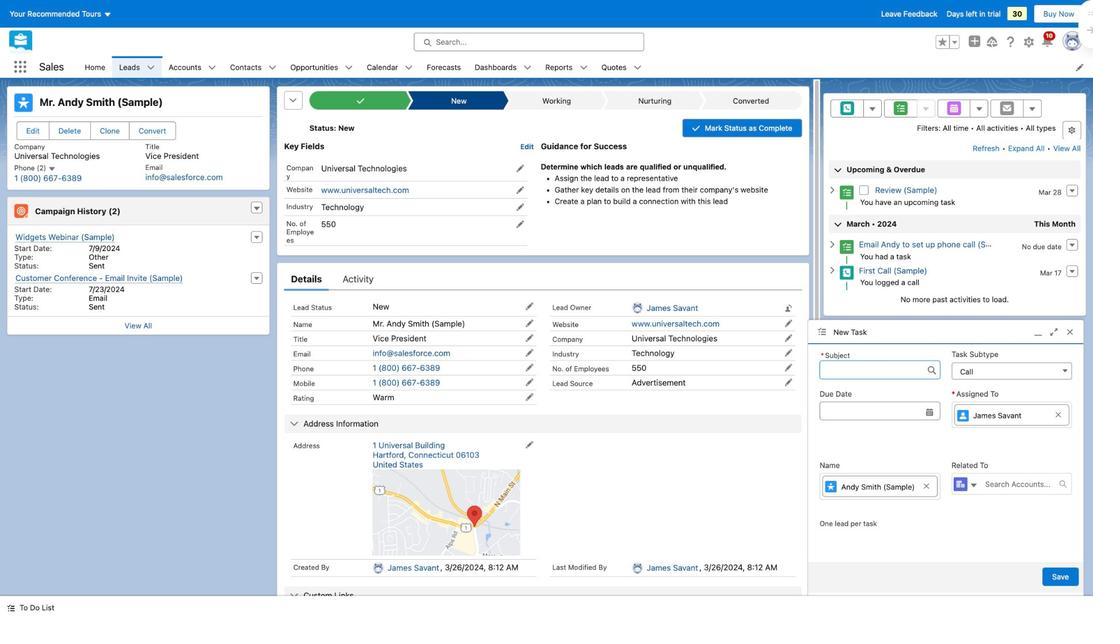 Task type: describe. For each thing, give the bounding box(es) containing it.
text default image inside the campaign history element
[[253, 204, 261, 213]]

edit company image
[[785, 334, 793, 342]]

8 list item from the left
[[595, 56, 649, 78]]

task image
[[840, 240, 854, 254]]

path options list box
[[310, 91, 803, 110]]

1 list item from the left
[[112, 56, 162, 78]]

2 list item from the left
[[162, 56, 223, 78]]

7 list item from the left
[[539, 56, 595, 78]]

edit address image
[[526, 441, 534, 449]]

edit title image
[[526, 334, 534, 342]]

logged call image
[[840, 266, 854, 280]]

edit website image
[[785, 320, 793, 328]]

4 list item from the left
[[284, 56, 360, 78]]

6 list item from the left
[[468, 56, 539, 78]]



Task type: locate. For each thing, give the bounding box(es) containing it.
group
[[936, 35, 960, 49]]

list
[[78, 56, 1094, 78]]

edit no. of employees image
[[785, 364, 793, 372]]

accounts image
[[954, 477, 968, 491]]

lead image
[[14, 94, 33, 112]]

text default image
[[147, 64, 155, 72], [208, 64, 216, 72], [634, 64, 642, 72], [829, 241, 837, 249], [829, 267, 837, 275], [290, 419, 299, 429], [1060, 480, 1068, 488], [7, 604, 15, 612]]

text default image
[[269, 64, 277, 72], [345, 64, 353, 72], [405, 64, 413, 72], [524, 64, 532, 72], [580, 64, 588, 72], [48, 165, 56, 173], [829, 186, 837, 194], [253, 204, 261, 213], [970, 482, 978, 490], [290, 591, 299, 600]]

edit rating image
[[526, 393, 534, 401]]

edit lead source image
[[785, 379, 793, 387]]

Search Accounts... text field
[[979, 474, 1060, 495]]

3 list item from the left
[[223, 56, 284, 78]]

5 list item from the left
[[360, 56, 420, 78]]

edit industry image
[[785, 349, 793, 357]]

edit lead status image
[[526, 302, 534, 311]]

dialog
[[808, 320, 1085, 596]]

edit phone image
[[526, 364, 534, 372]]

campaign history element
[[7, 197, 270, 335]]

None text field
[[820, 361, 941, 379], [820, 402, 941, 420], [820, 361, 941, 379], [820, 402, 941, 420]]

list item
[[112, 56, 162, 78], [162, 56, 223, 78], [223, 56, 284, 78], [284, 56, 360, 78], [360, 56, 420, 78], [468, 56, 539, 78], [539, 56, 595, 78], [595, 56, 649, 78]]

status
[[829, 295, 1082, 303]]

edit mobile image
[[526, 379, 534, 387]]

edit name image
[[526, 320, 534, 328]]

edit email image
[[526, 349, 534, 357]]

task image
[[840, 185, 854, 199]]

tabs tab list
[[284, 268, 803, 291]]



Task type: vqa. For each thing, say whether or not it's contained in the screenshot.
Accounts image at the right bottom of page
yes



